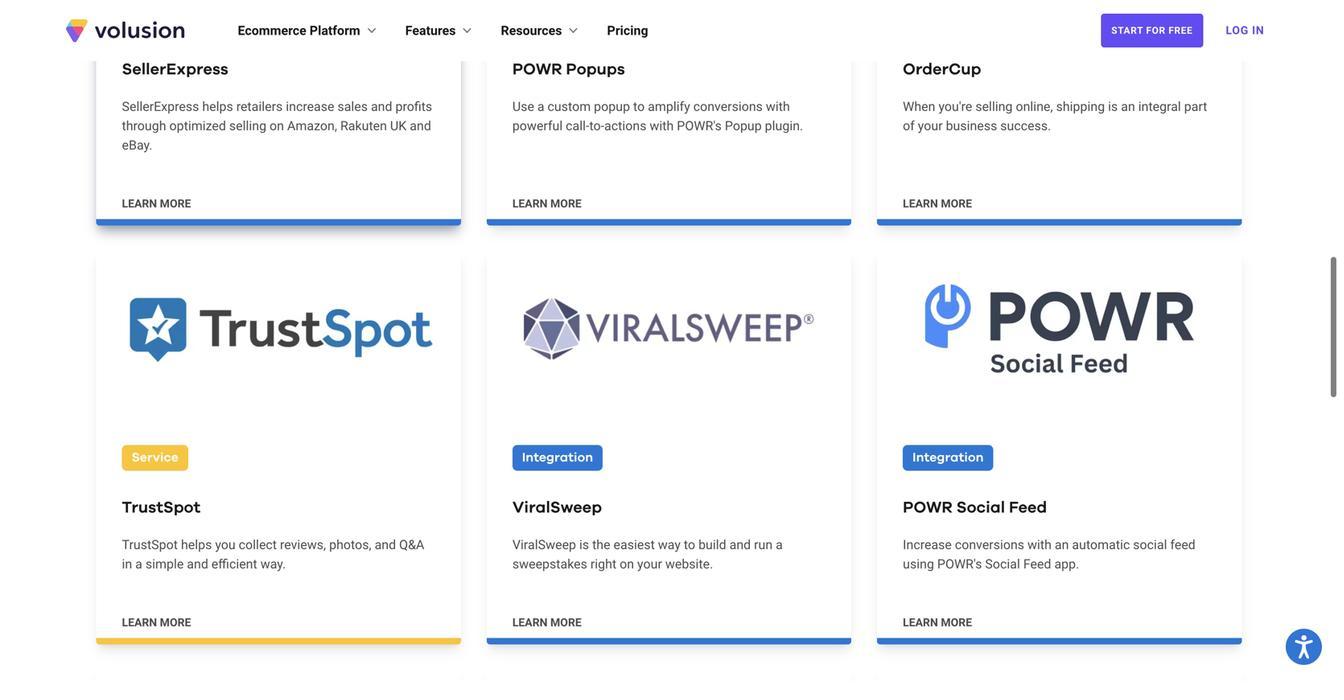 Task type: locate. For each thing, give the bounding box(es) containing it.
your down easiest
[[637, 557, 662, 572]]

more
[[160, 197, 191, 211], [551, 197, 582, 211], [941, 197, 972, 211], [160, 617, 191, 630], [551, 617, 582, 630], [941, 617, 972, 630]]

1 vertical spatial trustspot
[[122, 538, 178, 553]]

features
[[405, 23, 456, 38]]

1 horizontal spatial to
[[684, 538, 696, 553]]

to up the website.
[[684, 538, 696, 553]]

selling down retailers
[[229, 119, 266, 134]]

social inside increase conversions with an automatic social feed using powr's social feed app.
[[985, 557, 1020, 572]]

an left integral at the right
[[1121, 99, 1135, 114]]

automatic
[[1072, 538, 1130, 553]]

and down profits
[[410, 119, 431, 134]]

part
[[1185, 99, 1208, 114]]

run
[[754, 538, 773, 553]]

a for viralsweep
[[776, 538, 783, 553]]

on inside viralsweep is the easiest way to build and run a sweepstakes right on your website.
[[620, 557, 634, 572]]

an up app.
[[1055, 538, 1069, 553]]

start for free link
[[1101, 14, 1204, 47]]

an
[[1121, 99, 1135, 114], [1055, 538, 1069, 553]]

integration for powr social feed
[[913, 452, 984, 465]]

0 vertical spatial viralsweep
[[513, 500, 602, 516]]

and left q&a
[[375, 538, 396, 553]]

selling
[[976, 99, 1013, 114], [229, 119, 266, 134]]

actions
[[604, 119, 647, 134]]

and inside viralsweep is the easiest way to build and run a sweepstakes right on your website.
[[730, 538, 751, 553]]

1 vertical spatial a
[[776, 538, 783, 553]]

trustspot up simple
[[122, 538, 178, 553]]

helps for sellerexpress
[[202, 99, 233, 114]]

conversions inside increase conversions with an automatic social feed using powr's social feed app.
[[955, 538, 1025, 553]]

a right run
[[776, 538, 783, 553]]

online,
[[1016, 99, 1053, 114]]

call-
[[566, 119, 590, 134]]

powerful
[[513, 119, 563, 134]]

2 vertical spatial a
[[135, 557, 142, 572]]

service
[[132, 452, 179, 465]]

efficient
[[212, 557, 257, 572]]

integration for powr popups
[[522, 13, 593, 26]]

helps left "you" on the left
[[181, 538, 212, 553]]

powr down resources dropdown button
[[513, 62, 562, 78]]

1 vertical spatial powr's
[[938, 557, 982, 572]]

you
[[215, 538, 236, 553]]

learn more
[[122, 197, 191, 211], [513, 197, 582, 211], [903, 197, 972, 211], [122, 617, 191, 630], [513, 617, 582, 630], [903, 617, 972, 630]]

1 vertical spatial selling
[[229, 119, 266, 134]]

is inside viralsweep is the easiest way to build and run a sweepstakes right on your website.
[[579, 538, 589, 553]]

1 horizontal spatial powr's
[[938, 557, 982, 572]]

trustspot image
[[96, 252, 461, 407]]

feed
[[1171, 538, 1196, 553]]

0 vertical spatial powr
[[513, 62, 562, 78]]

when you're selling online, shipping is an integral part of your business success.
[[903, 99, 1208, 134]]

integration for sellerexpress
[[132, 13, 203, 26]]

rakuten
[[340, 119, 387, 134]]

viralsweep is the easiest way to build and run a sweepstakes right on your website.
[[513, 538, 783, 572]]

2 vertical spatial with
[[1028, 538, 1052, 553]]

0 horizontal spatial conversions
[[694, 99, 763, 114]]

sellerexpress inside sellerexpress helps retailers increase sales and profits through optimized selling on amazon, rakuten uk and ebay.
[[122, 99, 199, 114]]

2 horizontal spatial a
[[776, 538, 783, 553]]

a right use
[[538, 99, 545, 114]]

learn down sweepstakes
[[513, 617, 548, 630]]

powr's
[[677, 119, 722, 134], [938, 557, 982, 572]]

0 horizontal spatial a
[[135, 557, 142, 572]]

popup
[[594, 99, 630, 114]]

collect
[[239, 538, 277, 553]]

with down amplify
[[650, 119, 674, 134]]

is right shipping
[[1108, 99, 1118, 114]]

1 vertical spatial social
[[985, 557, 1020, 572]]

0 vertical spatial powr's
[[677, 119, 722, 134]]

0 vertical spatial conversions
[[694, 99, 763, 114]]

on down retailers
[[270, 119, 284, 134]]

easiest
[[614, 538, 655, 553]]

powr up increase
[[903, 500, 953, 516]]

free
[[1169, 25, 1193, 36]]

1 vertical spatial conversions
[[955, 538, 1025, 553]]

a for trustspot
[[135, 557, 142, 572]]

powr
[[513, 62, 562, 78], [903, 500, 953, 516]]

social
[[957, 500, 1005, 516], [985, 557, 1020, 572]]

to-
[[590, 119, 604, 134]]

0 vertical spatial trustspot
[[122, 500, 201, 516]]

conversions up the popup
[[694, 99, 763, 114]]

reviews,
[[280, 538, 326, 553]]

1 vertical spatial an
[[1055, 538, 1069, 553]]

2 viralsweep from the top
[[513, 538, 576, 553]]

0 vertical spatial an
[[1121, 99, 1135, 114]]

0 vertical spatial to
[[633, 99, 645, 114]]

amplify
[[648, 99, 690, 114]]

and right simple
[[187, 557, 208, 572]]

1 horizontal spatial is
[[1108, 99, 1118, 114]]

0 horizontal spatial selling
[[229, 119, 266, 134]]

sellerexpress
[[122, 62, 228, 78], [122, 99, 199, 114]]

0 horizontal spatial on
[[270, 119, 284, 134]]

on down easiest
[[620, 557, 634, 572]]

way.
[[261, 557, 286, 572]]

0 vertical spatial social
[[957, 500, 1005, 516]]

powr's inside increase conversions with an automatic social feed using powr's social feed app.
[[938, 557, 982, 572]]

0 vertical spatial helps
[[202, 99, 233, 114]]

0 horizontal spatial with
[[650, 119, 674, 134]]

a inside viralsweep is the easiest way to build and run a sweepstakes right on your website.
[[776, 538, 783, 553]]

app.
[[1055, 557, 1080, 572]]

feed left app.
[[1024, 557, 1052, 572]]

0 horizontal spatial powr
[[513, 62, 562, 78]]

1 sellerexpress from the top
[[122, 62, 228, 78]]

business
[[946, 119, 997, 134]]

with left automatic
[[1028, 538, 1052, 553]]

learn more button
[[122, 196, 191, 212], [513, 196, 582, 212], [903, 196, 972, 212], [122, 615, 191, 632], [513, 615, 582, 632], [903, 615, 972, 632]]

an inside increase conversions with an automatic social feed using powr's social feed app.
[[1055, 538, 1069, 553]]

1 horizontal spatial your
[[918, 119, 943, 134]]

sales
[[338, 99, 368, 114]]

1 horizontal spatial an
[[1121, 99, 1135, 114]]

trustspot inside the trustspot helps you collect reviews, photos, and q&a in a simple and efficient way.
[[122, 538, 178, 553]]

shipping
[[1056, 99, 1105, 114]]

increase
[[286, 99, 334, 114]]

an inside when you're selling online, shipping is an integral part of your business success.
[[1121, 99, 1135, 114]]

2 horizontal spatial with
[[1028, 538, 1052, 553]]

sellerexpress up through
[[122, 99, 199, 114]]

0 horizontal spatial your
[[637, 557, 662, 572]]

helps inside the trustspot helps you collect reviews, photos, and q&a in a simple and efficient way.
[[181, 538, 212, 553]]

on inside sellerexpress helps retailers increase sales and profits through optimized selling on amazon, rakuten uk and ebay.
[[270, 119, 284, 134]]

with
[[766, 99, 790, 114], [650, 119, 674, 134], [1028, 538, 1052, 553]]

to
[[633, 99, 645, 114], [684, 538, 696, 553]]

helps for trustspot
[[181, 538, 212, 553]]

selling inside sellerexpress helps retailers increase sales and profits through optimized selling on amazon, rakuten uk and ebay.
[[229, 119, 266, 134]]

powr's down amplify
[[677, 119, 722, 134]]

and
[[371, 99, 392, 114], [410, 119, 431, 134], [375, 538, 396, 553], [730, 538, 751, 553], [187, 557, 208, 572]]

2 trustspot from the top
[[122, 538, 178, 553]]

1 horizontal spatial on
[[620, 557, 634, 572]]

2 sellerexpress from the top
[[122, 99, 199, 114]]

learn
[[122, 197, 157, 211], [513, 197, 548, 211], [903, 197, 938, 211], [122, 617, 157, 630], [513, 617, 548, 630], [903, 617, 938, 630]]

and left run
[[730, 538, 751, 553]]

viralsweep
[[513, 500, 602, 516], [513, 538, 576, 553]]

open accessibe: accessibility options, statement and help image
[[1295, 636, 1313, 659]]

platform
[[310, 23, 360, 38]]

pricing
[[607, 23, 648, 38]]

with inside increase conversions with an automatic social feed using powr's social feed app.
[[1028, 538, 1052, 553]]

viralsweep image
[[487, 252, 852, 407]]

1 vertical spatial helps
[[181, 538, 212, 553]]

1 vertical spatial sellerexpress
[[122, 99, 199, 114]]

0 vertical spatial your
[[918, 119, 943, 134]]

0 vertical spatial a
[[538, 99, 545, 114]]

trustspot
[[122, 500, 201, 516], [122, 538, 178, 553]]

1 vertical spatial is
[[579, 538, 589, 553]]

a inside the trustspot helps you collect reviews, photos, and q&a in a simple and efficient way.
[[135, 557, 142, 572]]

helps inside sellerexpress helps retailers increase sales and profits through optimized selling on amazon, rakuten uk and ebay.
[[202, 99, 233, 114]]

1 trustspot from the top
[[122, 500, 201, 516]]

feed up increase conversions with an automatic social feed using powr's social feed app.
[[1009, 500, 1047, 516]]

a right the in
[[135, 557, 142, 572]]

1 vertical spatial to
[[684, 538, 696, 553]]

your inside viralsweep is the easiest way to build and run a sweepstakes right on your website.
[[637, 557, 662, 572]]

trustspot for trustspot helps you collect reviews, photos, and q&a in a simple and efficient way.
[[122, 538, 178, 553]]

0 horizontal spatial an
[[1055, 538, 1069, 553]]

0 vertical spatial is
[[1108, 99, 1118, 114]]

integration for viralsweep
[[522, 452, 593, 465]]

helps
[[202, 99, 233, 114], [181, 538, 212, 553]]

trustspot down service on the left of page
[[122, 500, 201, 516]]

1 horizontal spatial powr
[[903, 500, 953, 516]]

1 horizontal spatial conversions
[[955, 538, 1025, 553]]

your
[[918, 119, 943, 134], [637, 557, 662, 572]]

0 horizontal spatial to
[[633, 99, 645, 114]]

selling up the business
[[976, 99, 1013, 114]]

1 horizontal spatial selling
[[976, 99, 1013, 114]]

conversions down powr social feed
[[955, 538, 1025, 553]]

resources
[[501, 23, 562, 38]]

a
[[538, 99, 545, 114], [776, 538, 783, 553], [135, 557, 142, 572]]

pricing link
[[607, 21, 648, 40]]

viralsweep inside viralsweep is the easiest way to build and run a sweepstakes right on your website.
[[513, 538, 576, 553]]

conversions
[[694, 99, 763, 114], [955, 538, 1025, 553]]

0 horizontal spatial is
[[579, 538, 589, 553]]

with up plugin.
[[766, 99, 790, 114]]

1 vertical spatial powr
[[903, 500, 953, 516]]

on
[[270, 119, 284, 134], [620, 557, 634, 572]]

integration
[[132, 13, 203, 26], [522, 13, 593, 26], [522, 452, 593, 465], [913, 452, 984, 465]]

in
[[122, 557, 132, 572]]

feed inside increase conversions with an automatic social feed using powr's social feed app.
[[1024, 557, 1052, 572]]

0 vertical spatial with
[[766, 99, 790, 114]]

0 vertical spatial on
[[270, 119, 284, 134]]

feed
[[1009, 500, 1047, 516], [1024, 557, 1052, 572]]

viralsweep for viralsweep is the easiest way to build and run a sweepstakes right on your website.
[[513, 538, 576, 553]]

is inside when you're selling online, shipping is an integral part of your business success.
[[1108, 99, 1118, 114]]

through
[[122, 119, 166, 134]]

0 horizontal spatial powr's
[[677, 119, 722, 134]]

sellerexpress for sellerexpress
[[122, 62, 228, 78]]

0 vertical spatial sellerexpress
[[122, 62, 228, 78]]

when
[[903, 99, 936, 114]]

1 vertical spatial on
[[620, 557, 634, 572]]

1 horizontal spatial a
[[538, 99, 545, 114]]

1 vertical spatial feed
[[1024, 557, 1052, 572]]

1 vertical spatial viralsweep
[[513, 538, 576, 553]]

sellerexpress up "optimized"
[[122, 62, 228, 78]]

optimized
[[169, 119, 226, 134]]

is
[[1108, 99, 1118, 114], [579, 538, 589, 553]]

1 vertical spatial your
[[637, 557, 662, 572]]

helps up "optimized"
[[202, 99, 233, 114]]

is left the
[[579, 538, 589, 553]]

1 viralsweep from the top
[[513, 500, 602, 516]]

0 vertical spatial selling
[[976, 99, 1013, 114]]

to up actions
[[633, 99, 645, 114]]

powr's down increase
[[938, 557, 982, 572]]

profits
[[396, 99, 432, 114]]

your right of
[[918, 119, 943, 134]]

powr's inside use a custom popup to amplify conversions with powerful call-to-actions with powr's popup plugin.
[[677, 119, 722, 134]]



Task type: vqa. For each thing, say whether or not it's contained in the screenshot.
top An
yes



Task type: describe. For each thing, give the bounding box(es) containing it.
powr for powr social feed
[[903, 500, 953, 516]]

use
[[513, 99, 534, 114]]

simple
[[146, 557, 184, 572]]

integral
[[1139, 99, 1181, 114]]

learn down ebay.
[[122, 197, 157, 211]]

your inside when you're selling online, shipping is an integral part of your business success.
[[918, 119, 943, 134]]

ecommerce platform
[[238, 23, 360, 38]]

learn down of
[[903, 197, 938, 211]]

sellerexpress for sellerexpress helps retailers increase sales and profits through optimized selling on amazon, rakuten uk and ebay.
[[122, 99, 199, 114]]

using
[[903, 557, 934, 572]]

learn down the in
[[122, 617, 157, 630]]

ecommerce platform button
[[238, 21, 380, 40]]

log in
[[1226, 24, 1265, 37]]

custom
[[548, 99, 591, 114]]

build
[[699, 538, 727, 553]]

sweepstakes
[[513, 557, 587, 572]]

ordercup
[[903, 62, 982, 78]]

increase conversions with an automatic social feed using powr's social feed app.
[[903, 538, 1196, 572]]

way
[[658, 538, 681, 553]]

retailers
[[236, 99, 283, 114]]

popups
[[566, 62, 625, 78]]

to inside use a custom popup to amplify conversions with powerful call-to-actions with powr's popup plugin.
[[633, 99, 645, 114]]

increase
[[903, 538, 952, 553]]

photos,
[[329, 538, 372, 553]]

website.
[[665, 557, 713, 572]]

use a custom popup to amplify conversions with powerful call-to-actions with powr's popup plugin.
[[513, 99, 803, 134]]

features button
[[405, 21, 475, 40]]

trustspot for trustspot
[[122, 500, 201, 516]]

to inside viralsweep is the easiest way to build and run a sweepstakes right on your website.
[[684, 538, 696, 553]]

powr social feed
[[903, 500, 1047, 516]]

learn down using
[[903, 617, 938, 630]]

and up uk
[[371, 99, 392, 114]]

0 vertical spatial feed
[[1009, 500, 1047, 516]]

the
[[592, 538, 611, 553]]

start for free
[[1112, 25, 1193, 36]]

popup
[[725, 119, 762, 134]]

learn down powerful
[[513, 197, 548, 211]]

powr for powr popups
[[513, 62, 562, 78]]

1 vertical spatial with
[[650, 119, 674, 134]]

conversions inside use a custom popup to amplify conversions with powerful call-to-actions with powr's popup plugin.
[[694, 99, 763, 114]]

sellerexpress helps retailers increase sales and profits through optimized selling on amazon, rakuten uk and ebay.
[[122, 99, 432, 153]]

powr social feed image
[[877, 252, 1242, 407]]

resources button
[[501, 21, 582, 40]]

a inside use a custom popup to amplify conversions with powerful call-to-actions with powr's popup plugin.
[[538, 99, 545, 114]]

start
[[1112, 25, 1144, 36]]

in
[[1252, 24, 1265, 37]]

ecommerce
[[238, 23, 306, 38]]

plugin.
[[765, 119, 803, 134]]

success.
[[1001, 119, 1051, 134]]

q&a
[[399, 538, 425, 553]]

trustspot helps you collect reviews, photos, and q&a in a simple and efficient way.
[[122, 538, 425, 572]]

you're
[[939, 99, 973, 114]]

of
[[903, 119, 915, 134]]

powr popups
[[513, 62, 625, 78]]

ebay.
[[122, 138, 152, 153]]

social
[[1134, 538, 1167, 553]]

right
[[591, 557, 617, 572]]

uk
[[390, 119, 407, 134]]

amazon,
[[287, 119, 337, 134]]

1 horizontal spatial with
[[766, 99, 790, 114]]

log in link
[[1217, 13, 1275, 48]]

selling inside when you're selling online, shipping is an integral part of your business success.
[[976, 99, 1013, 114]]

log
[[1226, 24, 1249, 37]]

for
[[1147, 25, 1166, 36]]

viralsweep for viralsweep
[[513, 500, 602, 516]]



